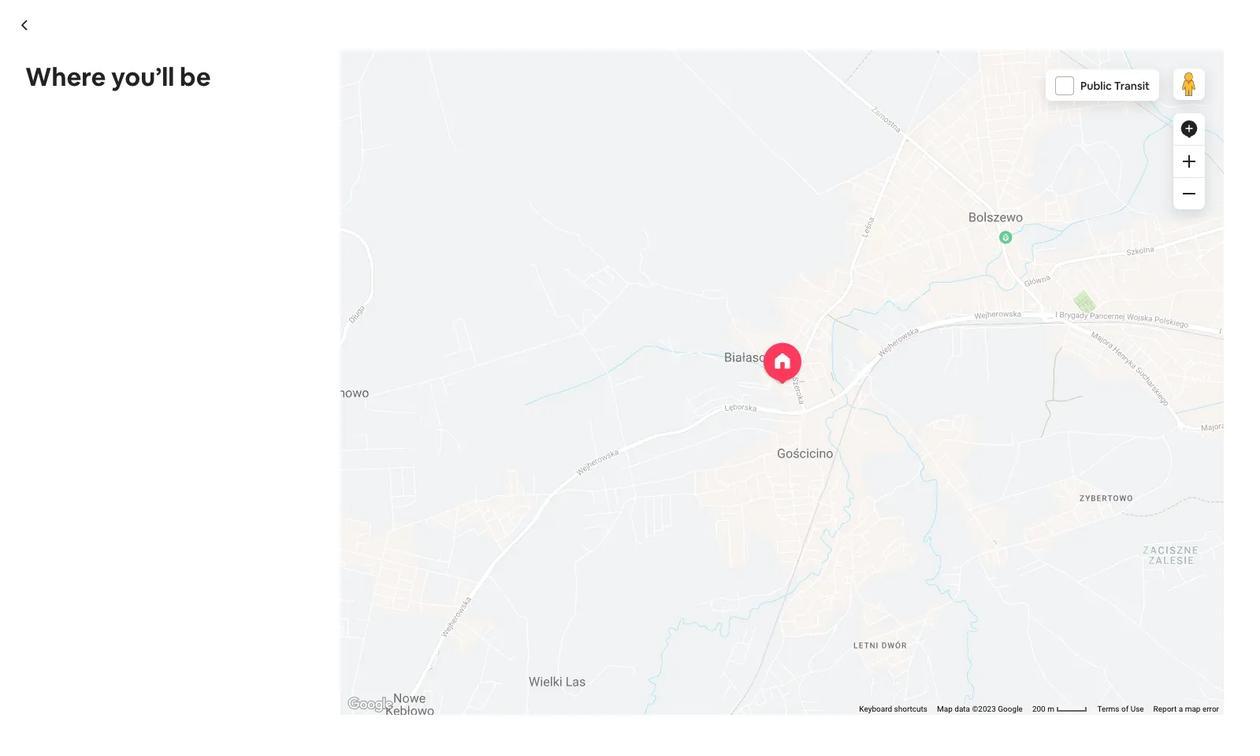 Task type: locate. For each thing, give the bounding box(es) containing it.
public transit
[[1081, 79, 1150, 93]]

domek drewniany image 4 image
[[846, 150, 1060, 347]]

4.80
[[962, 595, 984, 609]]

m
[[1048, 706, 1055, 714]]

Start your search search field
[[501, 13, 737, 50]]

where
[[25, 61, 106, 93]]

·
[[359, 114, 362, 131], [373, 595, 375, 612], [987, 595, 989, 609]]

hosted
[[280, 568, 337, 590]]

$1,100
[[786, 589, 835, 611]]

drag pegman onto the map to open street view image
[[1174, 69, 1205, 100]]

map
[[937, 706, 953, 714]]

superhost
[[300, 114, 353, 128]]

transit
[[1114, 79, 1150, 93]]

month
[[884, 594, 923, 610]]

$880
[[839, 589, 881, 611]]

google image
[[344, 695, 396, 716]]

a
[[1179, 706, 1183, 714]]

terms of use link
[[1098, 706, 1144, 714]]

map data ©2023 google
[[937, 706, 1023, 714]]

domek drewniany image 1 image
[[177, 150, 619, 544]]

be
[[180, 61, 211, 93]]

1 horizontal spatial ·
[[373, 595, 375, 612]]

gościcino,
[[368, 114, 423, 128]]

zoom in image
[[1183, 155, 1196, 168]]

· right superhost
[[359, 114, 362, 131]]

· for ·
[[359, 114, 362, 131]]

0 horizontal spatial ·
[[359, 114, 362, 131]]

6/1/2024
[[923, 650, 968, 664]]

for
[[291, 711, 308, 728]]

· for 4.80 ·
[[987, 595, 989, 609]]

poland
[[485, 114, 520, 128]]

amenities for everyday living
[[228, 711, 399, 728]]

2 horizontal spatial ·
[[987, 595, 989, 609]]

share
[[972, 115, 1001, 129]]

you'll pay in monthly installments.
[[228, 678, 396, 692]]

report a map error
[[1154, 706, 1219, 714]]

· left 7
[[373, 595, 375, 612]]

google map
showing 1 point of interest. region
[[143, 0, 1249, 722]]

everyday
[[311, 711, 366, 728]]

by maria
[[341, 568, 410, 590]]

data
[[955, 706, 970, 714]]

add a place to the map image
[[1180, 120, 1199, 139]]

©2023
[[972, 706, 996, 714]]

save
[[1036, 115, 1060, 129]]

guesthouse
[[177, 568, 276, 590]]

domek
[[177, 80, 247, 107]]

error
[[1203, 706, 1219, 714]]

· left 5
[[987, 595, 989, 609]]

shortcuts
[[894, 706, 928, 714]]

baths
[[388, 595, 421, 612]]

living
[[368, 711, 399, 728]]

share button
[[946, 109, 1007, 136]]

reviews
[[1001, 595, 1040, 609]]

5
[[993, 595, 999, 609]]

keyboard shortcuts button
[[859, 705, 928, 716]]

pay
[[256, 678, 274, 692]]

installments.
[[332, 678, 396, 692]]

7
[[378, 595, 385, 612]]

keyboard shortcuts
[[859, 706, 928, 714]]



Task type: vqa. For each thing, say whether or not it's contained in the screenshot.
'Report a map error'
yes



Task type: describe. For each thing, give the bounding box(es) containing it.
show all photos
[[947, 504, 1029, 519]]

4.80 · 5 reviews
[[962, 595, 1040, 609]]

domek drewniany image 5 image
[[846, 353, 1060, 544]]

200
[[1033, 706, 1046, 714]]

terms
[[1098, 706, 1120, 714]]

map
[[1185, 706, 1201, 714]]

domek drewniany image 3 image
[[625, 353, 839, 544]]

200 m button
[[1028, 705, 1093, 716]]

200 m
[[1033, 706, 1057, 714]]

where you'll be
[[25, 61, 211, 93]]

amenities
[[228, 711, 288, 728]]

photos
[[992, 504, 1029, 519]]

of
[[1122, 706, 1129, 714]]

terms of use
[[1098, 706, 1144, 714]]

google
[[998, 706, 1023, 714]]

your stay location, map pin image
[[763, 343, 801, 384]]

superhost · gościcino, pomorskie, poland
[[300, 114, 520, 131]]

pomorskie,
[[425, 114, 483, 128]]

you'll
[[228, 678, 254, 692]]

12/1/2023
[[795, 650, 845, 664]]

beds
[[341, 595, 370, 612]]

in
[[277, 678, 286, 692]]

14
[[326, 595, 338, 612]]

drewniany
[[252, 80, 352, 107]]

guesthouse hosted by maria 14 beds · 7 baths
[[177, 568, 421, 612]]

keyboard
[[859, 706, 892, 714]]

gościcino, pomorskie, poland button
[[368, 112, 520, 131]]

· inside 'guesthouse hosted by maria 14 beds · 7 baths'
[[373, 595, 375, 612]]

where you'll be dialog
[[0, 0, 1249, 741]]

use
[[1131, 706, 1144, 714]]

$1,100 $880 month
[[786, 589, 923, 611]]

public
[[1081, 79, 1112, 93]]

report a map error link
[[1154, 706, 1219, 714]]

show all photos button
[[916, 498, 1041, 525]]

save button
[[1011, 109, 1066, 136]]

domek drewniany
[[177, 80, 352, 107]]

domek drewniany image 2 image
[[625, 150, 839, 347]]

zoom out image
[[1183, 188, 1196, 200]]

monthly
[[288, 678, 330, 692]]

report
[[1154, 706, 1177, 714]]

show
[[947, 504, 976, 519]]

all
[[978, 504, 990, 519]]

you'll
[[111, 61, 174, 93]]



